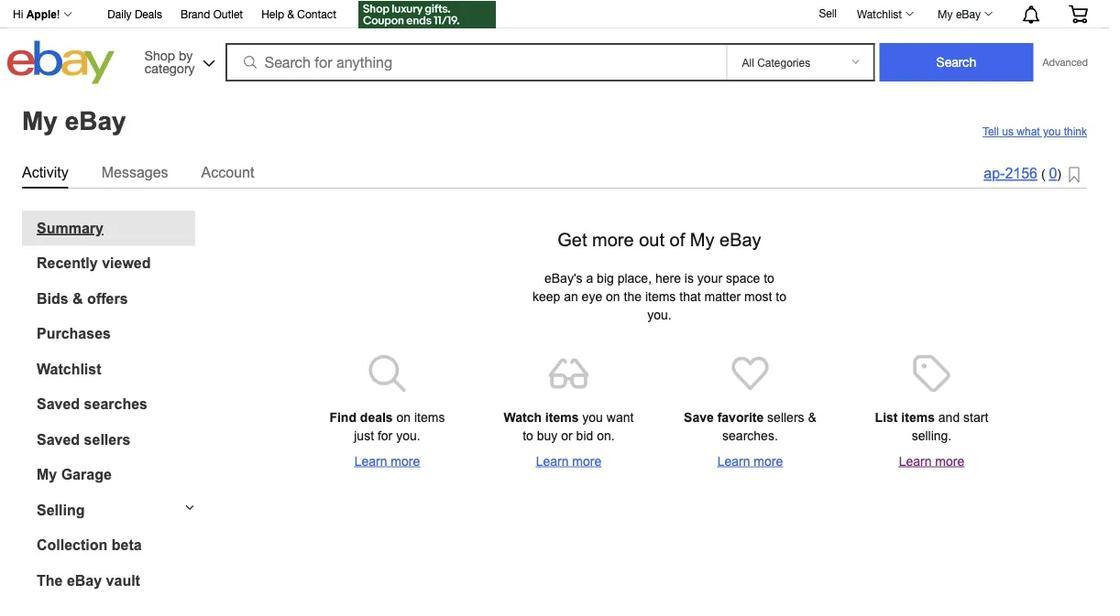 Task type: describe. For each thing, give the bounding box(es) containing it.
searches.
[[722, 429, 778, 443]]

keep
[[533, 290, 560, 304]]

save favorite
[[684, 411, 764, 425]]

eye
[[582, 290, 602, 304]]

account
[[201, 164, 254, 181]]

the
[[624, 290, 642, 304]]

contact
[[297, 8, 336, 21]]

purchases
[[37, 326, 111, 342]]

what
[[1017, 126, 1040, 138]]

you. inside ebay's a big place, here is your space to keep an eye on the items that matter most to you.
[[647, 308, 672, 322]]

and start selling.
[[912, 411, 989, 443]]

daily
[[108, 8, 132, 21]]

bids
[[37, 291, 68, 307]]

tell
[[983, 126, 999, 138]]

of
[[670, 230, 685, 250]]

viewed
[[102, 255, 151, 272]]

messages
[[101, 164, 168, 181]]

0
[[1049, 165, 1057, 182]]

items for list items
[[901, 411, 935, 425]]

place,
[[618, 271, 652, 286]]

you. inside on items just for you.
[[396, 429, 420, 443]]

my ebay inside account navigation
[[938, 7, 981, 20]]

out
[[639, 230, 665, 250]]

advanced link
[[1034, 44, 1097, 81]]

learn for selling.
[[899, 455, 932, 469]]

1 horizontal spatial you
[[1043, 126, 1061, 138]]

learn more link for to
[[500, 453, 638, 471]]

ap-2156 ( 0 )
[[984, 165, 1062, 182]]

sell link
[[811, 7, 845, 19]]

daily deals link
[[108, 5, 162, 25]]

advanced
[[1043, 56, 1088, 68]]

learn more for searches.
[[717, 455, 783, 469]]

hi apple !
[[13, 8, 60, 21]]

selling
[[37, 502, 85, 519]]

account navigation
[[3, 0, 1102, 31]]

activity
[[22, 164, 68, 181]]

saved sellers link
[[37, 432, 195, 449]]

learn more for to
[[536, 455, 602, 469]]

you want to buy or bid on.
[[523, 411, 634, 443]]

more for you want to buy or bid on.
[[572, 455, 602, 469]]

learn for just
[[354, 455, 387, 469]]

my inside account navigation
[[938, 7, 953, 20]]

sellers & searches.
[[722, 411, 817, 443]]

space
[[726, 271, 760, 286]]

and
[[939, 411, 960, 425]]

& for help
[[287, 8, 294, 21]]

selling.
[[912, 429, 952, 443]]

0 vertical spatial watchlist link
[[847, 3, 922, 25]]

learn more link for searches.
[[682, 453, 819, 471]]

apple
[[26, 8, 57, 21]]

category
[[145, 61, 195, 76]]

recently viewed
[[37, 255, 151, 272]]

us
[[1002, 126, 1014, 138]]

or
[[561, 429, 573, 443]]

collection beta link
[[37, 538, 195, 555]]

watchlist for the topmost watchlist link
[[857, 7, 902, 20]]

garage
[[61, 467, 112, 484]]

my ebay main content
[[7, 89, 1102, 596]]

find deals
[[329, 411, 393, 425]]

1 horizontal spatial to
[[764, 271, 775, 286]]

ebay inside account navigation
[[956, 7, 981, 20]]

ebay's a big place, here is your space to keep an eye on the items that matter most to you.
[[533, 271, 787, 322]]

a
[[586, 271, 593, 286]]

find
[[329, 411, 357, 425]]

on items just for you.
[[354, 411, 445, 443]]

recently
[[37, 255, 98, 272]]

items inside ebay's a big place, here is your space to keep an eye on the items that matter most to you.
[[645, 290, 676, 304]]

offers
[[87, 291, 128, 307]]

items for on items just for you.
[[414, 411, 445, 425]]

1 vertical spatial sellers
[[84, 432, 130, 448]]

saved searches link
[[37, 397, 195, 413]]

outlet
[[213, 8, 243, 21]]

save
[[684, 411, 714, 425]]

saved for saved searches
[[37, 397, 80, 413]]

vault
[[106, 573, 140, 589]]

selling button
[[22, 502, 195, 519]]

deals
[[360, 411, 393, 425]]

(
[[1041, 167, 1046, 181]]

an
[[564, 290, 578, 304]]

items for watch items
[[545, 411, 579, 425]]

Search for anything text field
[[228, 45, 723, 80]]

sellers inside sellers & searches.
[[767, 411, 805, 425]]

learn for to
[[536, 455, 569, 469]]



Task type: vqa. For each thing, say whether or not it's contained in the screenshot.
My eBay to the bottom
yes



Task type: locate. For each thing, give the bounding box(es) containing it.
watchlist link up searches in the bottom left of the page
[[37, 361, 195, 378]]

2156
[[1005, 165, 1038, 182]]

watchlist down purchases at left bottom
[[37, 361, 101, 378]]

1 horizontal spatial watchlist
[[857, 7, 902, 20]]

&
[[287, 8, 294, 21], [73, 291, 83, 307], [808, 411, 817, 425]]

you. down here
[[647, 308, 672, 322]]

1 learn more from the left
[[354, 455, 420, 469]]

watchlist link right sell link
[[847, 3, 922, 25]]

you
[[1043, 126, 1061, 138], [582, 411, 603, 425]]

just
[[354, 429, 374, 443]]

that
[[680, 290, 701, 304]]

more down for
[[391, 455, 420, 469]]

learn more for selling.
[[899, 455, 965, 469]]

you inside you want to buy or bid on.
[[582, 411, 603, 425]]

& right bids at the left of page
[[73, 291, 83, 307]]

items right deals
[[414, 411, 445, 425]]

learn more down searches.
[[717, 455, 783, 469]]

brand
[[181, 8, 210, 21]]

sellers down saved searches link
[[84, 432, 130, 448]]

1 horizontal spatial you.
[[647, 308, 672, 322]]

sellers up searches.
[[767, 411, 805, 425]]

0 vertical spatial on
[[606, 290, 620, 304]]

my
[[938, 7, 953, 20], [22, 107, 58, 135], [690, 230, 715, 250], [37, 467, 57, 484]]

on inside ebay's a big place, here is your space to keep an eye on the items that matter most to you.
[[606, 290, 620, 304]]

your
[[698, 271, 722, 286]]

your shopping cart image
[[1068, 5, 1089, 23]]

saved up the saved sellers
[[37, 397, 80, 413]]

you. right for
[[396, 429, 420, 443]]

tell us what you think
[[983, 126, 1087, 138]]

more for on items just for you.
[[391, 455, 420, 469]]

collection beta
[[37, 538, 142, 554]]

learn more link down selling.
[[863, 453, 1001, 471]]

1 vertical spatial my ebay
[[22, 107, 126, 135]]

shop
[[145, 48, 175, 63]]

watchlist for left watchlist link
[[37, 361, 101, 378]]

beta
[[112, 538, 142, 554]]

you.
[[647, 308, 672, 322], [396, 429, 420, 443]]

on
[[606, 290, 620, 304], [397, 411, 411, 425]]

1 horizontal spatial on
[[606, 290, 620, 304]]

saved searches
[[37, 397, 148, 413]]

& inside account navigation
[[287, 8, 294, 21]]

watchlist right sell link
[[857, 7, 902, 20]]

start
[[964, 411, 989, 425]]

help
[[261, 8, 284, 21]]

1 horizontal spatial sellers
[[767, 411, 805, 425]]

1 vertical spatial watchlist
[[37, 361, 101, 378]]

0 vertical spatial to
[[764, 271, 775, 286]]

3 learn from the left
[[717, 455, 750, 469]]

summary link
[[37, 220, 195, 237]]

more left out
[[592, 230, 634, 250]]

tell us what you think link
[[983, 126, 1087, 138]]

my garage link
[[37, 467, 195, 484]]

2 saved from the top
[[37, 432, 80, 448]]

bids & offers link
[[37, 291, 195, 308]]

0 horizontal spatial &
[[73, 291, 83, 307]]

0 vertical spatial &
[[287, 8, 294, 21]]

learn more for just
[[354, 455, 420, 469]]

0 horizontal spatial watchlist link
[[37, 361, 195, 378]]

2 learn more link from the left
[[500, 453, 638, 471]]

learn more link down for
[[319, 453, 456, 471]]

list
[[875, 411, 898, 425]]

learn more down selling.
[[899, 455, 965, 469]]

you left think
[[1043, 126, 1061, 138]]

0 vertical spatial you
[[1043, 126, 1061, 138]]

matter
[[705, 290, 741, 304]]

get more out of my ebay
[[558, 230, 761, 250]]

most
[[744, 290, 772, 304]]

sellers
[[767, 411, 805, 425], [84, 432, 130, 448]]

to down watch
[[523, 429, 533, 443]]

daily deals
[[108, 8, 162, 21]]

is
[[685, 271, 694, 286]]

activity link
[[22, 160, 68, 184]]

buy
[[537, 429, 558, 443]]

shop by category banner
[[3, 0, 1102, 89]]

3 learn more from the left
[[717, 455, 783, 469]]

1 horizontal spatial watchlist link
[[847, 3, 922, 25]]

list items
[[875, 411, 935, 425]]

watch items
[[504, 411, 579, 425]]

learn more down for
[[354, 455, 420, 469]]

& right favorite
[[808, 411, 817, 425]]

get
[[558, 230, 587, 250]]

want
[[607, 411, 634, 425]]

0 vertical spatial watchlist
[[857, 7, 902, 20]]

learn down selling.
[[899, 455, 932, 469]]

searches
[[84, 397, 148, 413]]

learn for searches.
[[717, 455, 750, 469]]

& for bids
[[73, 291, 83, 307]]

ap-
[[984, 165, 1005, 182]]

learn more link down searches.
[[682, 453, 819, 471]]

learn
[[354, 455, 387, 469], [536, 455, 569, 469], [717, 455, 750, 469], [899, 455, 932, 469]]

4 learn more link from the left
[[863, 453, 1001, 471]]

more down bid
[[572, 455, 602, 469]]

more
[[592, 230, 634, 250], [391, 455, 420, 469], [572, 455, 602, 469], [754, 455, 783, 469], [935, 455, 965, 469]]

0 horizontal spatial on
[[397, 411, 411, 425]]

0 horizontal spatial to
[[523, 429, 533, 443]]

more for and start selling.
[[935, 455, 965, 469]]

to right the most at the right
[[776, 290, 787, 304]]

make this page your my ebay homepage image
[[1069, 167, 1080, 184]]

watchlist inside account navigation
[[857, 7, 902, 20]]

my ebay
[[938, 7, 981, 20], [22, 107, 126, 135]]

my ebay link
[[928, 3, 1001, 25]]

& for sellers
[[808, 411, 817, 425]]

1 horizontal spatial my ebay
[[938, 7, 981, 20]]

saved up my garage at the bottom of page
[[37, 432, 80, 448]]

0 vertical spatial you.
[[647, 308, 672, 322]]

0 horizontal spatial my ebay
[[22, 107, 126, 135]]

watchlist link
[[847, 3, 922, 25], [37, 361, 195, 378]]

items up selling.
[[901, 411, 935, 425]]

bids & offers
[[37, 291, 128, 307]]

1 saved from the top
[[37, 397, 80, 413]]

1 vertical spatial you.
[[396, 429, 420, 443]]

1 vertical spatial saved
[[37, 432, 80, 448]]

to
[[764, 271, 775, 286], [776, 290, 787, 304], [523, 429, 533, 443]]

& right 'help'
[[287, 8, 294, 21]]

my garage
[[37, 467, 112, 484]]

0 vertical spatial saved
[[37, 397, 80, 413]]

by
[[179, 48, 193, 63]]

1 learn more link from the left
[[319, 453, 456, 471]]

ap-2156 link
[[984, 165, 1038, 182]]

!
[[57, 8, 60, 21]]

2 horizontal spatial to
[[776, 290, 787, 304]]

learn down just
[[354, 455, 387, 469]]

help & contact
[[261, 8, 336, 21]]

the
[[37, 573, 63, 589]]

items inside on items just for you.
[[414, 411, 445, 425]]

1 vertical spatial you
[[582, 411, 603, 425]]

learn down searches.
[[717, 455, 750, 469]]

here
[[655, 271, 681, 286]]

2 vertical spatial &
[[808, 411, 817, 425]]

0 horizontal spatial watchlist
[[37, 361, 101, 378]]

my ebay inside main content
[[22, 107, 126, 135]]

you up bid
[[582, 411, 603, 425]]

shop by category button
[[136, 41, 219, 80]]

3 learn more link from the left
[[682, 453, 819, 471]]

get the coupon image
[[358, 1, 496, 28]]

ebay
[[956, 7, 981, 20], [65, 107, 126, 135], [720, 230, 761, 250], [67, 573, 102, 589]]

1 vertical spatial watchlist link
[[37, 361, 195, 378]]

0 link
[[1049, 165, 1057, 182]]

the ebay vault link
[[37, 573, 195, 590]]

2 horizontal spatial &
[[808, 411, 817, 425]]

2 vertical spatial to
[[523, 429, 533, 443]]

0 horizontal spatial you.
[[396, 429, 420, 443]]

on left the
[[606, 290, 620, 304]]

watchlist inside my ebay main content
[[37, 361, 101, 378]]

purchases link
[[37, 326, 195, 343]]

summary
[[37, 220, 104, 237]]

think
[[1064, 126, 1087, 138]]

on inside on items just for you.
[[397, 411, 411, 425]]

learn more down or
[[536, 455, 602, 469]]

bid
[[576, 429, 593, 443]]

learn more link for just
[[319, 453, 456, 471]]

to up the most at the right
[[764, 271, 775, 286]]

items down here
[[645, 290, 676, 304]]

1 vertical spatial on
[[397, 411, 411, 425]]

none submit inside shop by category "banner"
[[880, 43, 1034, 82]]

1 horizontal spatial &
[[287, 8, 294, 21]]

watch
[[504, 411, 542, 425]]

shop by category
[[145, 48, 195, 76]]

learn more link down or
[[500, 453, 638, 471]]

account link
[[201, 160, 254, 184]]

2 learn from the left
[[536, 455, 569, 469]]

on right deals
[[397, 411, 411, 425]]

& inside sellers & searches.
[[808, 411, 817, 425]]

0 horizontal spatial you
[[582, 411, 603, 425]]

2 learn more from the left
[[536, 455, 602, 469]]

4 learn from the left
[[899, 455, 932, 469]]

0 vertical spatial my ebay
[[938, 7, 981, 20]]

more down selling.
[[935, 455, 965, 469]]

sell
[[819, 7, 837, 19]]

to inside you want to buy or bid on.
[[523, 429, 533, 443]]

more down searches.
[[754, 455, 783, 469]]

None submit
[[880, 43, 1034, 82]]

saved sellers
[[37, 432, 130, 448]]

hi
[[13, 8, 23, 21]]

recently viewed link
[[37, 255, 195, 272]]

learn down buy
[[536, 455, 569, 469]]

messages link
[[101, 160, 168, 184]]

items up or
[[545, 411, 579, 425]]

more for sellers & searches.
[[754, 455, 783, 469]]

0 horizontal spatial sellers
[[84, 432, 130, 448]]

learn more link for selling.
[[863, 453, 1001, 471]]

items
[[645, 290, 676, 304], [414, 411, 445, 425], [545, 411, 579, 425], [901, 411, 935, 425]]

collection
[[37, 538, 108, 554]]

watchlist
[[857, 7, 902, 20], [37, 361, 101, 378]]

brand outlet
[[181, 8, 243, 21]]

saved for saved sellers
[[37, 432, 80, 448]]

1 vertical spatial to
[[776, 290, 787, 304]]

help & contact link
[[261, 5, 336, 25]]

4 learn more from the left
[[899, 455, 965, 469]]

big
[[597, 271, 614, 286]]

1 vertical spatial &
[[73, 291, 83, 307]]

1 learn from the left
[[354, 455, 387, 469]]

0 vertical spatial sellers
[[767, 411, 805, 425]]



